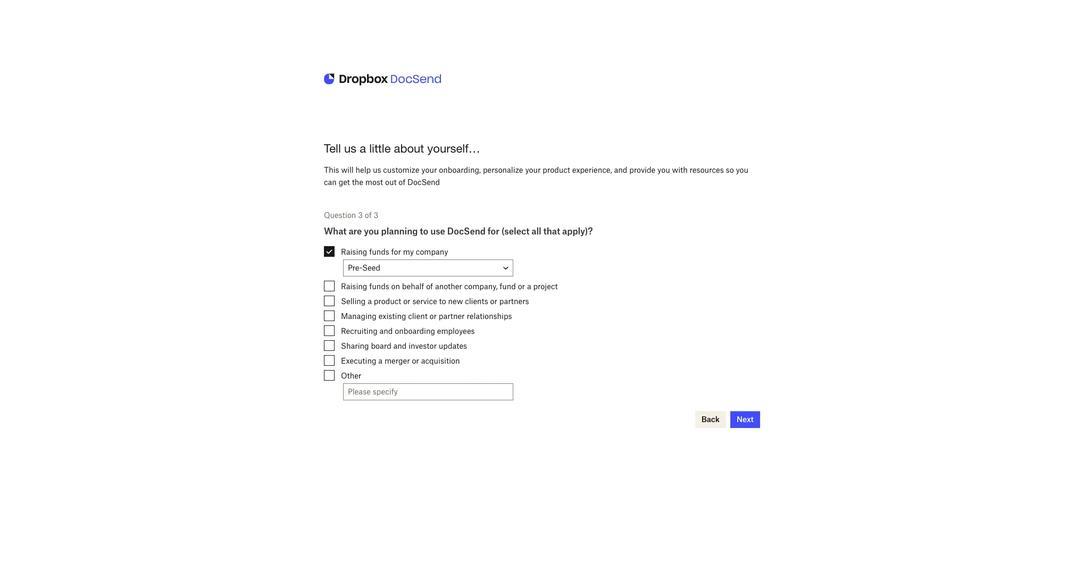 Task type: locate. For each thing, give the bounding box(es) containing it.
sharing board and investor updates
[[341, 342, 467, 351]]

1 vertical spatial of
[[365, 211, 372, 220]]

you right 'are'
[[364, 226, 379, 237]]

managing
[[341, 312, 377, 321]]

product inside "this will help us customize your onboarding, personalize your product experience, and provide you with resources so you can get the most out of docsend"
[[543, 166, 571, 175]]

this
[[324, 166, 339, 175]]

investor
[[409, 342, 437, 351]]

0 horizontal spatial 3
[[358, 211, 363, 220]]

the
[[352, 178, 364, 187]]

1 horizontal spatial of
[[399, 178, 406, 187]]

recruiting
[[341, 327, 378, 336]]

most
[[366, 178, 383, 187]]

of right question
[[365, 211, 372, 220]]

(select
[[502, 226, 530, 237]]

product left experience,
[[543, 166, 571, 175]]

0 vertical spatial us
[[344, 142, 357, 155]]

0 horizontal spatial you
[[364, 226, 379, 237]]

0 vertical spatial of
[[399, 178, 406, 187]]

Funding Stage button
[[343, 260, 514, 277]]

funds left on
[[370, 282, 390, 291]]

1 vertical spatial and
[[380, 327, 393, 336]]

0 horizontal spatial product
[[374, 297, 402, 306]]

or down "selling a product or service to new clients or partners"
[[430, 312, 437, 321]]

of
[[399, 178, 406, 187], [365, 211, 372, 220], [426, 282, 433, 291]]

1 horizontal spatial for
[[488, 226, 500, 237]]

or right fund
[[518, 282, 525, 291]]

use
[[431, 226, 446, 237]]

1 vertical spatial to
[[439, 297, 446, 306]]

funds
[[370, 248, 390, 257], [370, 282, 390, 291]]

1 vertical spatial product
[[374, 297, 402, 306]]

onboarding
[[395, 327, 435, 336]]

are
[[349, 226, 362, 237]]

or
[[518, 282, 525, 291], [404, 297, 411, 306], [491, 297, 498, 306], [430, 312, 437, 321], [412, 357, 419, 366]]

docsend right use
[[448, 226, 486, 237]]

board
[[371, 342, 392, 351]]

your right customize on the left
[[422, 166, 437, 175]]

of right out
[[399, 178, 406, 187]]

raising
[[341, 248, 368, 257], [341, 282, 368, 291]]

product
[[543, 166, 571, 175], [374, 297, 402, 306]]

2 funds from the top
[[370, 282, 390, 291]]

tell us a little about yourself…
[[324, 142, 481, 155]]

1 horizontal spatial and
[[394, 342, 407, 351]]

0 vertical spatial product
[[543, 166, 571, 175]]

0 vertical spatial to
[[420, 226, 429, 237]]

0 vertical spatial raising
[[341, 248, 368, 257]]

1 vertical spatial us
[[373, 166, 381, 175]]

0 vertical spatial funds
[[370, 248, 390, 257]]

3
[[358, 211, 363, 220], [374, 211, 379, 220]]

docsend
[[408, 178, 440, 187], [448, 226, 486, 237]]

and
[[615, 166, 628, 175], [380, 327, 393, 336], [394, 342, 407, 351]]

employees
[[437, 327, 475, 336]]

selling
[[341, 297, 366, 306]]

help
[[356, 166, 371, 175]]

clients
[[465, 297, 489, 306]]

your right personalize
[[526, 166, 541, 175]]

us
[[344, 142, 357, 155], [373, 166, 381, 175]]

out
[[385, 178, 397, 187]]

0 horizontal spatial of
[[365, 211, 372, 220]]

you inside group
[[364, 226, 379, 237]]

2 horizontal spatial and
[[615, 166, 628, 175]]

funds for on
[[370, 282, 390, 291]]

of inside "this will help us customize your onboarding, personalize your product experience, and provide you with resources so you can get the most out of docsend"
[[399, 178, 406, 187]]

or down investor
[[412, 357, 419, 366]]

and up executing a merger or acquisition
[[394, 342, 407, 351]]

or down behalf at the top left of page
[[404, 297, 411, 306]]

1 horizontal spatial 3
[[374, 211, 379, 220]]

managing existing client or partner relationships
[[341, 312, 512, 321]]

2 horizontal spatial of
[[426, 282, 433, 291]]

0 horizontal spatial us
[[344, 142, 357, 155]]

seed
[[362, 264, 381, 273]]

your
[[422, 166, 437, 175], [526, 166, 541, 175]]

2 vertical spatial and
[[394, 342, 407, 351]]

and up board
[[380, 327, 393, 336]]

Other text field
[[344, 385, 513, 401]]

1 vertical spatial docsend
[[448, 226, 486, 237]]

0 vertical spatial for
[[488, 226, 500, 237]]

and inside "this will help us customize your onboarding, personalize your product experience, and provide you with resources so you can get the most out of docsend"
[[615, 166, 628, 175]]

1 horizontal spatial your
[[526, 166, 541, 175]]

raising for raising funds for my company
[[341, 248, 368, 257]]

1 horizontal spatial product
[[543, 166, 571, 175]]

personalize
[[483, 166, 524, 175]]

and left provide at the right of page
[[615, 166, 628, 175]]

1 vertical spatial for
[[392, 248, 401, 257]]

2 3 from the left
[[374, 211, 379, 220]]

sharing
[[341, 342, 369, 351]]

executing a merger or acquisition
[[341, 357, 460, 366]]

1 vertical spatial funds
[[370, 282, 390, 291]]

yourself…
[[428, 142, 481, 155]]

1 raising from the top
[[341, 248, 368, 257]]

3 down most
[[374, 211, 379, 220]]

raising up pre-
[[341, 248, 368, 257]]

back
[[702, 415, 720, 424]]

docsend inside group
[[448, 226, 486, 237]]

of up service
[[426, 282, 433, 291]]

0 horizontal spatial docsend
[[408, 178, 440, 187]]

for
[[488, 226, 500, 237], [392, 248, 401, 257]]

0 vertical spatial docsend
[[408, 178, 440, 187]]

us right tell
[[344, 142, 357, 155]]

raising up selling
[[341, 282, 368, 291]]

raising funds for my company
[[341, 248, 449, 257]]

will
[[341, 166, 354, 175]]

you right "so" at the top right
[[736, 166, 749, 175]]

1 vertical spatial raising
[[341, 282, 368, 291]]

to left new
[[439, 297, 446, 306]]

company,
[[465, 282, 498, 291]]

2 raising from the top
[[341, 282, 368, 291]]

0 horizontal spatial for
[[392, 248, 401, 257]]

onboarding,
[[439, 166, 481, 175]]

little
[[370, 142, 391, 155]]

1 horizontal spatial docsend
[[448, 226, 486, 237]]

for left the my
[[392, 248, 401, 257]]

us up most
[[373, 166, 381, 175]]

you left with
[[658, 166, 671, 175]]

with
[[673, 166, 688, 175]]

product up existing
[[374, 297, 402, 306]]

next button
[[731, 412, 761, 429]]

funds up seed
[[370, 248, 390, 257]]

0 horizontal spatial your
[[422, 166, 437, 175]]

provide
[[630, 166, 656, 175]]

question 3 of 3
[[324, 211, 379, 220]]

to
[[420, 226, 429, 237], [439, 297, 446, 306]]

what are you planning to use docsend for (select all that apply)? group
[[324, 226, 761, 401]]

1 funds from the top
[[370, 248, 390, 257]]

tell
[[324, 142, 341, 155]]

for left (select
[[488, 226, 500, 237]]

2 horizontal spatial you
[[736, 166, 749, 175]]

a left little
[[360, 142, 366, 155]]

a
[[360, 142, 366, 155], [527, 282, 532, 291], [368, 297, 372, 306], [379, 357, 383, 366]]

2 vertical spatial of
[[426, 282, 433, 291]]

pre-
[[348, 264, 362, 273]]

0 vertical spatial and
[[615, 166, 628, 175]]

a right selling
[[368, 297, 372, 306]]

3 up 'are'
[[358, 211, 363, 220]]

raising for raising funds on behalf of another company, fund or a project
[[341, 282, 368, 291]]

docsend down customize on the left
[[408, 178, 440, 187]]

next
[[737, 415, 754, 424]]

to left use
[[420, 226, 429, 237]]

us inside "this will help us customize your onboarding, personalize your product experience, and provide you with resources so you can get the most out of docsend"
[[373, 166, 381, 175]]

you
[[658, 166, 671, 175], [736, 166, 749, 175], [364, 226, 379, 237]]

1 horizontal spatial us
[[373, 166, 381, 175]]



Task type: vqa. For each thing, say whether or not it's contained in the screenshot.
ONBOARDING
yes



Task type: describe. For each thing, give the bounding box(es) containing it.
about
[[394, 142, 424, 155]]

new
[[449, 297, 463, 306]]

merger
[[385, 357, 410, 366]]

raising funds on behalf of another company, fund or a project
[[341, 282, 558, 291]]

a left project
[[527, 282, 532, 291]]

experience,
[[573, 166, 613, 175]]

what are you planning to use docsend for (select all that apply)?
[[324, 226, 593, 237]]

project
[[534, 282, 558, 291]]

apply)?
[[563, 226, 593, 237]]

can
[[324, 178, 337, 187]]

partner
[[439, 312, 465, 321]]

1 horizontal spatial you
[[658, 166, 671, 175]]

partners
[[500, 297, 529, 306]]

funds for for
[[370, 248, 390, 257]]

service
[[413, 297, 437, 306]]

0 horizontal spatial and
[[380, 327, 393, 336]]

back button
[[696, 412, 727, 429]]

pre-seed
[[348, 264, 381, 273]]

get
[[339, 178, 350, 187]]

2 your from the left
[[526, 166, 541, 175]]

client
[[408, 312, 428, 321]]

0 horizontal spatial to
[[420, 226, 429, 237]]

all
[[532, 226, 542, 237]]

that
[[544, 226, 561, 237]]

of inside what are you planning to use docsend for (select all that apply)? group
[[426, 282, 433, 291]]

my
[[403, 248, 414, 257]]

or for selling a product or service to new clients or partners
[[404, 297, 411, 306]]

other
[[341, 372, 362, 381]]

or for managing existing client or partner relationships
[[430, 312, 437, 321]]

product inside what are you planning to use docsend for (select all that apply)? group
[[374, 297, 402, 306]]

executing
[[341, 357, 377, 366]]

what
[[324, 226, 347, 237]]

another
[[435, 282, 462, 291]]

1 horizontal spatial to
[[439, 297, 446, 306]]

company
[[416, 248, 449, 257]]

recruiting and onboarding employees
[[341, 327, 475, 336]]

relationships
[[467, 312, 512, 321]]

customize
[[383, 166, 420, 175]]

or for executing a merger or acquisition
[[412, 357, 419, 366]]

docsend inside "this will help us customize your onboarding, personalize your product experience, and provide you with resources so you can get the most out of docsend"
[[408, 178, 440, 187]]

so
[[726, 166, 734, 175]]

1 3 from the left
[[358, 211, 363, 220]]

existing
[[379, 312, 406, 321]]

behalf
[[402, 282, 424, 291]]

updates
[[439, 342, 467, 351]]

resources
[[690, 166, 724, 175]]

a down board
[[379, 357, 383, 366]]

go to docsend homepage image
[[324, 70, 441, 89]]

question
[[324, 211, 356, 220]]

selling a product or service to new clients or partners
[[341, 297, 529, 306]]

on
[[392, 282, 400, 291]]

acquisition
[[421, 357, 460, 366]]

fund
[[500, 282, 516, 291]]

or up relationships
[[491, 297, 498, 306]]

1 your from the left
[[422, 166, 437, 175]]

planning
[[381, 226, 418, 237]]

this will help us customize your onboarding, personalize your product experience, and provide you with resources so you can get the most out of docsend
[[324, 166, 749, 187]]



